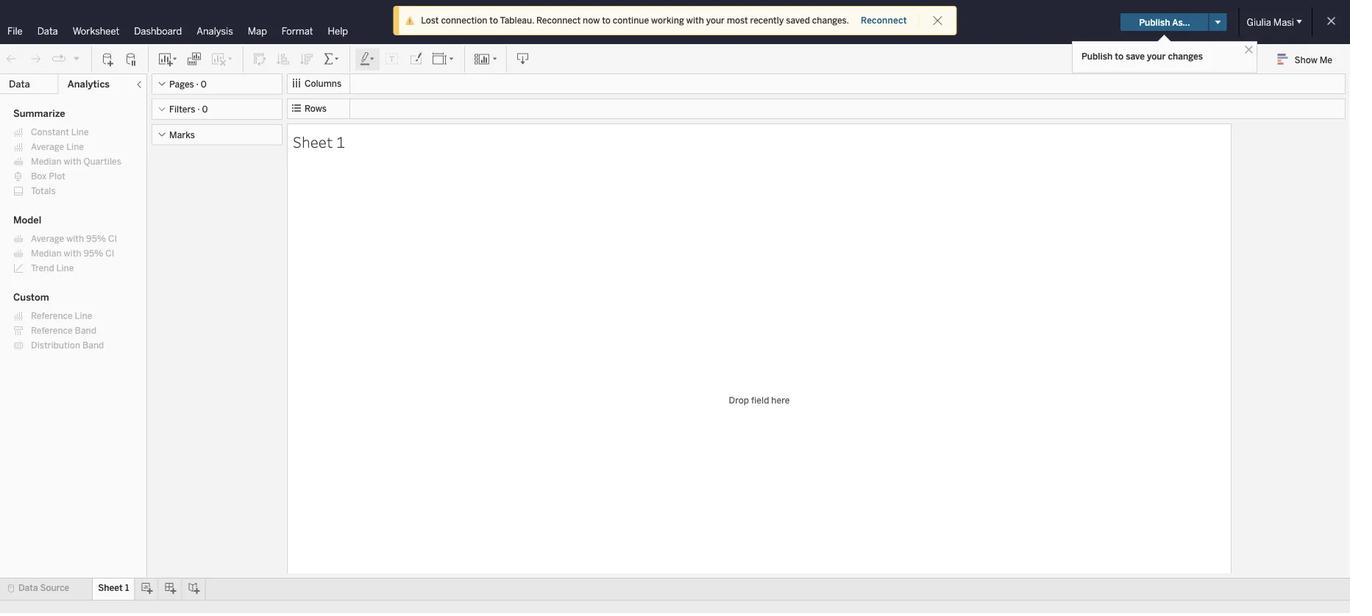 Task type: describe. For each thing, give the bounding box(es) containing it.
drop field here
[[729, 395, 790, 406]]

box
[[31, 171, 47, 182]]

median with quartiles
[[31, 156, 121, 167]]

publish as...
[[1139, 17, 1190, 27]]

public)
[[730, 15, 769, 29]]

recently
[[750, 15, 784, 26]]

redo image
[[28, 52, 43, 67]]

show/hide cards image
[[474, 52, 498, 67]]

pages · 0
[[169, 79, 207, 89]]

filters
[[169, 104, 195, 115]]

rows
[[305, 103, 327, 114]]

reference for reference line
[[31, 311, 73, 322]]

band for distribution band
[[82, 340, 104, 351]]

publish for publish to save your changes
[[1082, 51, 1113, 61]]

0 horizontal spatial sheet 1
[[98, 583, 129, 594]]

highlight image
[[359, 52, 376, 67]]

95% for average with 95% ci
[[86, 234, 106, 244]]

0 vertical spatial data
[[37, 25, 58, 37]]

constant
[[31, 127, 69, 138]]

as...
[[1173, 17, 1190, 27]]

new data source image
[[101, 52, 116, 67]]

line for constant line
[[71, 127, 89, 138]]

1 vertical spatial data
[[9, 78, 30, 90]]

filters · 0
[[169, 104, 208, 115]]

field
[[751, 395, 769, 406]]

line for reference line
[[75, 311, 92, 322]]

average for average with 95% ci
[[31, 234, 64, 244]]

save
[[1126, 51, 1145, 61]]

quartiles
[[84, 156, 121, 167]]

clear sheet image
[[210, 52, 234, 67]]

working
[[651, 15, 684, 26]]

close image
[[1242, 43, 1256, 57]]

0 vertical spatial sheet 1
[[293, 131, 345, 152]]

line for average line
[[66, 142, 84, 152]]

pages
[[169, 79, 194, 89]]

undo image
[[4, 52, 19, 67]]

replay animation image
[[72, 54, 81, 63]]

map
[[248, 25, 267, 37]]

model
[[13, 215, 41, 226]]

tableau.
[[500, 15, 534, 26]]

median for median with quartiles
[[31, 156, 62, 167]]

1 vertical spatial your
[[1147, 51, 1166, 61]]

distribution
[[31, 340, 80, 351]]

lost connection to tableau. reconnect now to continue working with your most recently saved changes.
[[421, 15, 849, 26]]

constant line
[[31, 127, 89, 138]]

with for average with 95% ci
[[66, 234, 84, 244]]

totals
[[31, 186, 56, 197]]

median with 95% ci
[[31, 248, 114, 259]]

0 for filters · 0
[[202, 104, 208, 115]]

now
[[583, 15, 600, 26]]

· for pages
[[196, 79, 199, 89]]

me
[[1320, 54, 1333, 65]]

worksheet
[[73, 25, 119, 37]]

reference for reference band
[[31, 326, 73, 336]]

your inside lost connection to tableau. reconnect now to continue working with your most recently saved changes. alert
[[706, 15, 725, 26]]

lost connection to tableau. reconnect now to continue working with your most recently saved changes. alert
[[421, 14, 849, 27]]

new worksheet image
[[158, 52, 178, 67]]

download image
[[516, 52, 531, 67]]

drop
[[729, 395, 749, 406]]

duplicate image
[[187, 52, 202, 67]]

lost
[[421, 15, 439, 26]]

replay animation image
[[52, 52, 66, 66]]

reference band
[[31, 326, 96, 336]]

workbook
[[619, 15, 676, 29]]

custom
[[13, 292, 49, 304]]



Task type: vqa. For each thing, say whether or not it's contained in the screenshot.
Angela Drucioc image for second Workbook thumbnail from the right
no



Task type: locate. For each thing, give the bounding box(es) containing it.
reconnect link
[[860, 14, 908, 26]]

0 vertical spatial 95%
[[86, 234, 106, 244]]

1 vertical spatial publish
[[1082, 51, 1113, 61]]

pause auto updates image
[[124, 52, 139, 67]]

95% up "median with 95% ci"
[[86, 234, 106, 244]]

1 reconnect from the left
[[537, 15, 581, 26]]

reconnect
[[537, 15, 581, 26], [861, 15, 907, 26]]

2 reconnect from the left
[[861, 15, 907, 26]]

sheet right source
[[98, 583, 123, 594]]

reconnect right changes.
[[861, 15, 907, 26]]

plot
[[49, 171, 65, 182]]

1 horizontal spatial to
[[602, 15, 611, 26]]

format
[[282, 25, 313, 37]]

2 vertical spatial data
[[18, 583, 38, 594]]

0 right filters
[[202, 104, 208, 115]]

line down "median with 95% ci"
[[56, 263, 74, 274]]

to
[[490, 15, 498, 26], [602, 15, 611, 26], [1115, 51, 1124, 61]]

0
[[201, 79, 207, 89], [202, 104, 208, 115]]

sort ascending image
[[276, 52, 291, 67]]

average line
[[31, 142, 84, 152]]

1 horizontal spatial publish
[[1139, 17, 1171, 27]]

1 vertical spatial median
[[31, 248, 62, 259]]

line up reference band
[[75, 311, 92, 322]]

0 vertical spatial median
[[31, 156, 62, 167]]

0 vertical spatial reference
[[31, 311, 73, 322]]

reconnect inside alert
[[537, 15, 581, 26]]

1 vertical spatial ·
[[197, 104, 200, 115]]

1 vertical spatial sheet
[[98, 583, 123, 594]]

band down reference band
[[82, 340, 104, 351]]

2 reference from the top
[[31, 326, 73, 336]]

1 horizontal spatial sheet 1
[[293, 131, 345, 152]]

2 median from the top
[[31, 248, 62, 259]]

1 median from the top
[[31, 156, 62, 167]]

0 right pages
[[201, 79, 207, 89]]

· right filters
[[197, 104, 200, 115]]

to left tableau.
[[490, 15, 498, 26]]

line up 'average line'
[[71, 127, 89, 138]]

1 horizontal spatial 1
[[336, 131, 345, 152]]

reference line
[[31, 311, 92, 322]]

new workbook (tableau public)
[[592, 15, 769, 29]]

band for reference band
[[75, 326, 96, 336]]

warning image
[[405, 15, 415, 26]]

saved
[[786, 15, 810, 26]]

fit image
[[432, 52, 456, 67]]

line for trend line
[[56, 263, 74, 274]]

connection
[[441, 15, 488, 26]]

dashboard
[[134, 25, 182, 37]]

1 vertical spatial 95%
[[84, 248, 103, 259]]

analytics
[[67, 78, 110, 90]]

1
[[336, 131, 345, 152], [125, 583, 129, 594]]

changes
[[1168, 51, 1203, 61]]

0 vertical spatial ·
[[196, 79, 199, 89]]

sort descending image
[[300, 52, 314, 67]]

your right save
[[1147, 51, 1166, 61]]

1 vertical spatial 0
[[202, 104, 208, 115]]

totals image
[[323, 52, 341, 67]]

most
[[727, 15, 748, 26]]

with down average with 95% ci
[[64, 248, 81, 259]]

show
[[1295, 54, 1318, 65]]

95%
[[86, 234, 106, 244], [84, 248, 103, 259]]

columns
[[305, 78, 342, 89]]

ci
[[108, 234, 117, 244], [105, 248, 114, 259]]

1 vertical spatial average
[[31, 234, 64, 244]]

giulia
[[1247, 16, 1272, 28]]

continue
[[613, 15, 649, 26]]

average down constant
[[31, 142, 64, 152]]

with inside alert
[[687, 15, 704, 26]]

1 vertical spatial 1
[[125, 583, 129, 594]]

with
[[687, 15, 704, 26], [64, 156, 81, 167], [66, 234, 84, 244], [64, 248, 81, 259]]

0 horizontal spatial your
[[706, 15, 725, 26]]

publish to save your changes
[[1082, 51, 1203, 61]]

1 horizontal spatial sheet
[[293, 131, 333, 152]]

· right pages
[[196, 79, 199, 89]]

marks
[[169, 130, 195, 140]]

0 vertical spatial publish
[[1139, 17, 1171, 27]]

0 vertical spatial sheet
[[293, 131, 333, 152]]

median
[[31, 156, 62, 167], [31, 248, 62, 259]]

95% for median with 95% ci
[[84, 248, 103, 259]]

with right working
[[687, 15, 704, 26]]

0 for pages · 0
[[201, 79, 207, 89]]

average down model
[[31, 234, 64, 244]]

box plot
[[31, 171, 65, 182]]

file
[[7, 25, 23, 37]]

data left source
[[18, 583, 38, 594]]

your left most
[[706, 15, 725, 26]]

show me button
[[1272, 48, 1346, 71]]

sheet 1
[[293, 131, 345, 152], [98, 583, 129, 594]]

trend
[[31, 263, 54, 274]]

publish inside button
[[1139, 17, 1171, 27]]

reference
[[31, 311, 73, 322], [31, 326, 73, 336]]

with for median with 95% ci
[[64, 248, 81, 259]]

0 vertical spatial 1
[[336, 131, 345, 152]]

data down undo icon
[[9, 78, 30, 90]]

to right now
[[602, 15, 611, 26]]

data up replay animation icon
[[37, 25, 58, 37]]

1 horizontal spatial your
[[1147, 51, 1166, 61]]

1 horizontal spatial reconnect
[[861, 15, 907, 26]]

publish for publish as...
[[1139, 17, 1171, 27]]

median up 'box plot'
[[31, 156, 62, 167]]

band
[[75, 326, 96, 336], [82, 340, 104, 351]]

analysis
[[197, 25, 233, 37]]

summarize
[[13, 108, 65, 120]]

1 right source
[[125, 583, 129, 594]]

average
[[31, 142, 64, 152], [31, 234, 64, 244]]

line up median with quartiles at top left
[[66, 142, 84, 152]]

reference up reference band
[[31, 311, 73, 322]]

average with 95% ci
[[31, 234, 117, 244]]

help
[[328, 25, 348, 37]]

0 vertical spatial your
[[706, 15, 725, 26]]

1 down the 'columns'
[[336, 131, 345, 152]]

line
[[71, 127, 89, 138], [66, 142, 84, 152], [56, 263, 74, 274], [75, 311, 92, 322]]

2 horizontal spatial to
[[1115, 51, 1124, 61]]

sheet 1 right source
[[98, 583, 129, 594]]

show labels image
[[385, 52, 400, 67]]

(tableau
[[679, 15, 727, 29]]

0 vertical spatial ci
[[108, 234, 117, 244]]

1 vertical spatial ci
[[105, 248, 114, 259]]

ci for median with 95% ci
[[105, 248, 114, 259]]

trend line
[[31, 263, 74, 274]]

1 vertical spatial reference
[[31, 326, 73, 336]]

ci for average with 95% ci
[[108, 234, 117, 244]]

collapse image
[[135, 80, 144, 89]]

masi
[[1274, 16, 1295, 28]]

publish left as...
[[1139, 17, 1171, 27]]

data
[[37, 25, 58, 37], [9, 78, 30, 90], [18, 583, 38, 594]]

· for filters
[[197, 104, 200, 115]]

sheet down rows
[[293, 131, 333, 152]]

publish left save
[[1082, 51, 1113, 61]]

1 reference from the top
[[31, 311, 73, 322]]

format workbook image
[[408, 52, 423, 67]]

changes.
[[812, 15, 849, 26]]

band up distribution band
[[75, 326, 96, 336]]

0 horizontal spatial sheet
[[98, 583, 123, 594]]

0 vertical spatial average
[[31, 142, 64, 152]]

distribution band
[[31, 340, 104, 351]]

·
[[196, 79, 199, 89], [197, 104, 200, 115]]

95% down average with 95% ci
[[84, 248, 103, 259]]

2 average from the top
[[31, 234, 64, 244]]

swap rows and columns image
[[252, 52, 267, 67]]

publish as... button
[[1121, 13, 1209, 31]]

to left save
[[1115, 51, 1124, 61]]

giulia masi
[[1247, 16, 1295, 28]]

with up "median with 95% ci"
[[66, 234, 84, 244]]

sheet 1 down rows
[[293, 131, 345, 152]]

median for median with 95% ci
[[31, 248, 62, 259]]

reference up distribution
[[31, 326, 73, 336]]

1 vertical spatial band
[[82, 340, 104, 351]]

data source
[[18, 583, 69, 594]]

0 horizontal spatial to
[[490, 15, 498, 26]]

source
[[40, 583, 69, 594]]

new
[[592, 15, 617, 29]]

0 horizontal spatial publish
[[1082, 51, 1113, 61]]

0 vertical spatial band
[[75, 326, 96, 336]]

show me
[[1295, 54, 1333, 65]]

with down 'average line'
[[64, 156, 81, 167]]

0 horizontal spatial reconnect
[[537, 15, 581, 26]]

ci down average with 95% ci
[[105, 248, 114, 259]]

your
[[706, 15, 725, 26], [1147, 51, 1166, 61]]

here
[[772, 395, 790, 406]]

median up trend
[[31, 248, 62, 259]]

with for median with quartiles
[[64, 156, 81, 167]]

ci up "median with 95% ci"
[[108, 234, 117, 244]]

1 vertical spatial sheet 1
[[98, 583, 129, 594]]

1 average from the top
[[31, 142, 64, 152]]

sheet
[[293, 131, 333, 152], [98, 583, 123, 594]]

reconnect left now
[[537, 15, 581, 26]]

average for average line
[[31, 142, 64, 152]]

publish
[[1139, 17, 1171, 27], [1082, 51, 1113, 61]]

0 vertical spatial 0
[[201, 79, 207, 89]]

0 horizontal spatial 1
[[125, 583, 129, 594]]



